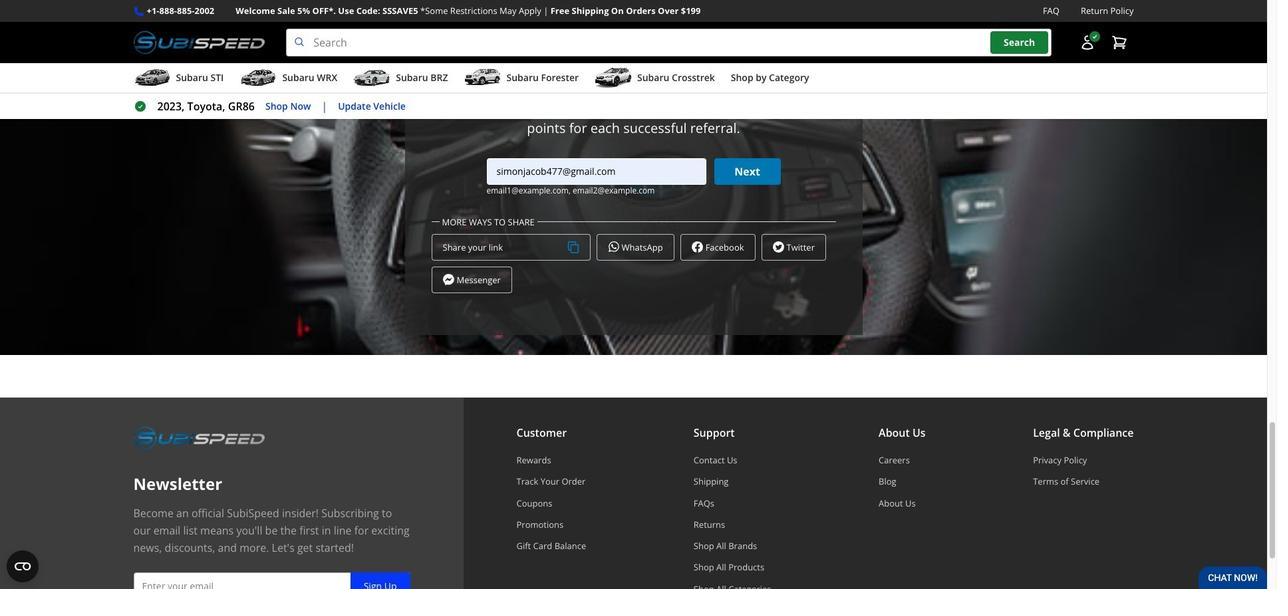 Task type: vqa. For each thing, say whether or not it's contained in the screenshot.
a subaru STI Thumbnail Image
yes



Task type: locate. For each thing, give the bounding box(es) containing it.
0 vertical spatial subispeed logo image
[[133, 29, 265, 57]]

Friend's email address text field
[[487, 158, 706, 185]]

search input field
[[286, 29, 1051, 57]]

subispeed logo image
[[133, 29, 265, 57], [133, 425, 265, 452]]

referral link sharing options list
[[431, 234, 836, 293]]

1 vertical spatial subispeed logo image
[[133, 425, 265, 452]]

a subaru sti thumbnail image image
[[133, 68, 171, 88]]

heading
[[431, 72, 836, 196], [431, 72, 836, 101]]

Enter your email text field
[[133, 573, 410, 589]]



Task type: describe. For each thing, give the bounding box(es) containing it.
2 subispeed logo image from the top
[[133, 425, 265, 452]]

1 subispeed logo image from the top
[[133, 29, 265, 57]]

a subaru forester thumbnail image image
[[464, 68, 501, 88]]

open widget image
[[7, 551, 39, 583]]

a subaru crosstrek thumbnail image image
[[595, 68, 632, 88]]

a subaru brz thumbnail image image
[[353, 68, 391, 88]]

a subaru wrx thumbnail image image
[[240, 68, 277, 88]]

email form element
[[431, 158, 836, 196]]

button image
[[1079, 35, 1095, 51]]



